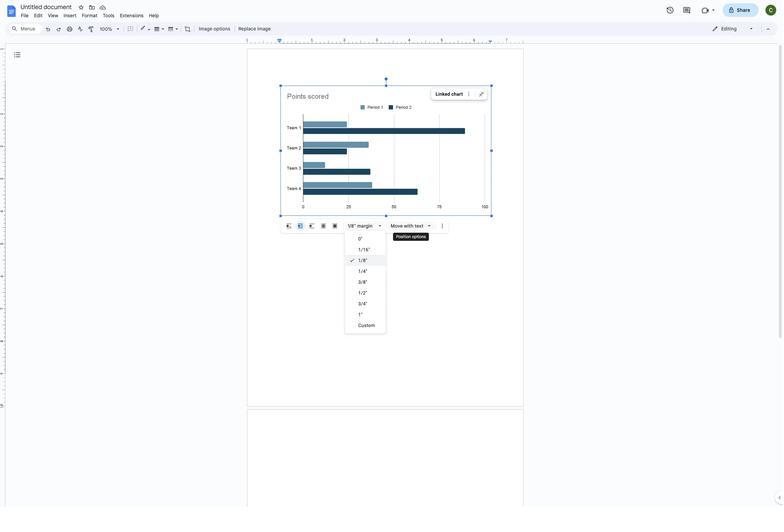 Task type: describe. For each thing, give the bounding box(es) containing it.
file
[[21, 13, 29, 19]]

Menus field
[[8, 24, 42, 33]]

edit menu item
[[31, 12, 45, 20]]

insert menu item
[[61, 12, 79, 20]]

border weight image
[[153, 24, 161, 33]]

help
[[149, 13, 159, 19]]

image
[[258, 26, 271, 32]]

linked
[[436, 91, 451, 97]]

menu bar banner
[[0, 0, 784, 507]]

main toolbar
[[42, 24, 273, 35]]

editing
[[722, 26, 738, 32]]

Rename text field
[[18, 3, 76, 11]]

Behind text radio
[[319, 221, 329, 231]]

editing button
[[708, 24, 759, 34]]

one eighth inch margin option
[[348, 223, 373, 229]]

bottom margin image
[[0, 372, 5, 406]]

view
[[48, 13, 58, 19]]

share button
[[723, 3, 760, 17]]

3/8"
[[359, 279, 368, 285]]

format menu item
[[79, 12, 100, 20]]

In line radio
[[284, 221, 294, 231]]

options for image options
[[214, 26, 230, 32]]

extensions menu item
[[117, 12, 146, 20]]

image
[[199, 26, 213, 32]]

move with text
[[391, 223, 424, 229]]

0"
[[359, 236, 363, 242]]

format
[[82, 13, 98, 19]]

margin
[[357, 223, 373, 229]]

tools
[[103, 13, 115, 19]]

extensions
[[120, 13, 144, 19]]

share
[[738, 7, 751, 13]]

Break text radio
[[307, 221, 317, 231]]



Task type: vqa. For each thing, say whether or not it's contained in the screenshot.
one eighth inch margin option
yes



Task type: locate. For each thing, give the bounding box(es) containing it.
image options
[[199, 26, 230, 32]]

menu bar
[[18, 9, 162, 20]]

1 horizontal spatial 1/8"
[[359, 258, 368, 263]]

view menu item
[[45, 12, 61, 20]]

In front of text radio
[[330, 221, 340, 231]]

1/8"
[[348, 223, 356, 229], [359, 258, 368, 263]]

help menu item
[[146, 12, 162, 20]]

chart
[[452, 91, 463, 97]]

0 horizontal spatial options
[[214, 26, 230, 32]]

right margin image
[[489, 38, 523, 43]]

border dash image
[[167, 24, 175, 33]]

file menu item
[[18, 12, 31, 20]]

1/8" left margin
[[348, 223, 356, 229]]

3/4"
[[359, 301, 368, 307]]

edit
[[34, 13, 43, 19]]

toolbar containing 1/8" margin
[[282, 221, 448, 231]]

0 horizontal spatial 1/8"
[[348, 223, 356, 229]]

application containing share
[[0, 0, 784, 507]]

1/4"
[[359, 269, 368, 274]]

1/8" for 1/8"
[[359, 258, 368, 263]]

Star checkbox
[[76, 3, 86, 12]]

position options
[[397, 234, 426, 239]]

replace
[[239, 26, 256, 32]]

Wrap text radio
[[296, 221, 306, 231]]

options
[[214, 26, 230, 32], [412, 234, 426, 239]]

1/2"
[[359, 290, 368, 296]]

1"
[[359, 312, 363, 317]]

linked chart
[[436, 91, 463, 97]]

application
[[0, 0, 784, 507]]

0 vertical spatial 1/8"
[[348, 223, 356, 229]]

with
[[404, 223, 414, 229]]

1 vertical spatial 1/8"
[[359, 258, 368, 263]]

toolbar
[[282, 221, 448, 231]]

image margin list box
[[345, 221, 385, 231]]

options for position options
[[412, 234, 426, 239]]

move
[[391, 223, 403, 229]]

image options button
[[196, 24, 233, 34]]

position
[[397, 234, 411, 239]]

replace image
[[239, 26, 271, 32]]

menu bar inside menu bar banner
[[18, 9, 162, 20]]

options down text
[[412, 234, 426, 239]]

list box containing 0"
[[345, 231, 386, 333]]

1/8" up "1/4""
[[359, 258, 368, 263]]

tools menu item
[[100, 12, 117, 20]]

1/8" for 1/8" margin
[[348, 223, 356, 229]]

linked chart options image
[[466, 90, 473, 98]]

custom
[[359, 323, 376, 328]]

position options list box
[[388, 221, 435, 231]]

1/16"
[[359, 247, 370, 252]]

Zoom text field
[[98, 24, 114, 34]]

menu bar containing file
[[18, 9, 162, 20]]

mode and view toolbar
[[708, 22, 774, 36]]

1/8" inside the image margin list box
[[348, 223, 356, 229]]

list box
[[345, 231, 386, 333]]

text
[[415, 223, 424, 229]]

chart options element
[[432, 88, 489, 100]]

1 vertical spatial options
[[412, 234, 426, 239]]

options right image
[[214, 26, 230, 32]]

1/8" margin
[[348, 223, 373, 229]]

move with text option
[[391, 223, 424, 229]]

left margin image
[[248, 38, 282, 43]]

0 vertical spatial options
[[214, 26, 230, 32]]

replace image button
[[237, 24, 273, 34]]

Zoom field
[[97, 24, 122, 34]]

option group
[[284, 221, 340, 231]]

options inside 'image options' button
[[214, 26, 230, 32]]

insert
[[64, 13, 77, 19]]

top margin image
[[0, 49, 5, 83]]

1
[[246, 38, 248, 42]]

1 horizontal spatial options
[[412, 234, 426, 239]]



